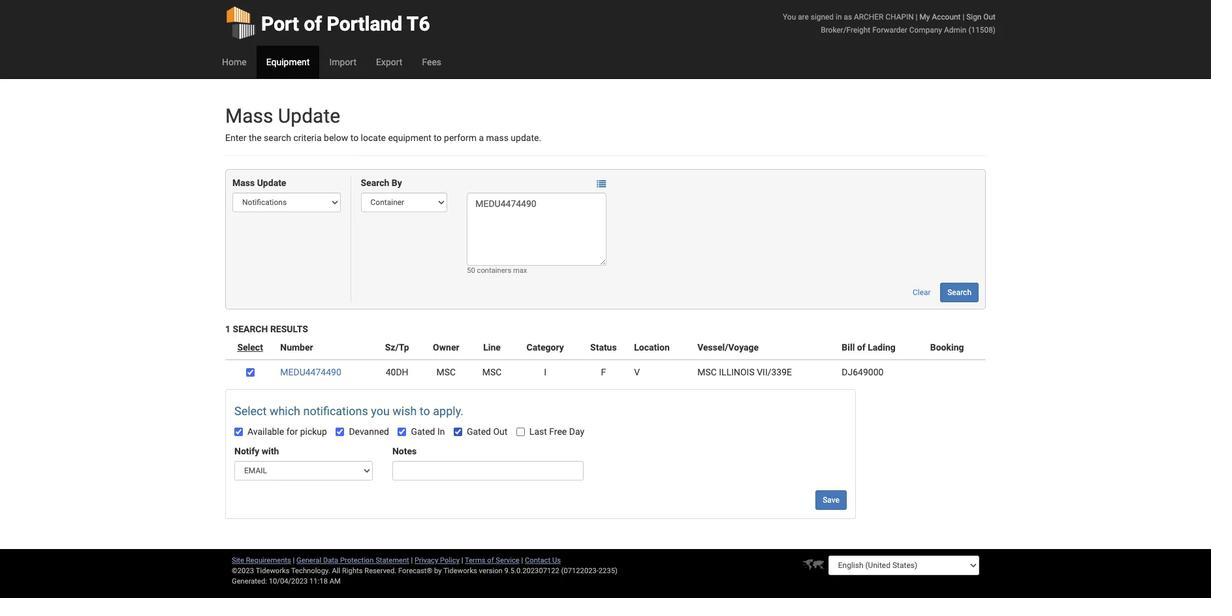Task type: vqa. For each thing, say whether or not it's contained in the screenshot.
the top Out
yes



Task type: locate. For each thing, give the bounding box(es) containing it.
gated out
[[467, 427, 508, 437]]

select up available
[[235, 405, 267, 418]]

to left perform
[[434, 133, 442, 143]]

service
[[496, 557, 520, 565]]

mass up the
[[225, 105, 273, 127]]

select for select which notifications you wish to apply.
[[235, 405, 267, 418]]

search button
[[941, 283, 979, 303]]

None checkbox
[[336, 428, 345, 437]]

lading
[[868, 343, 896, 353]]

0 vertical spatial search
[[361, 178, 390, 188]]

statement
[[376, 557, 409, 565]]

update down 'search'
[[257, 178, 286, 188]]

of right bill
[[858, 343, 866, 353]]

home
[[222, 57, 247, 67]]

out up (11508)
[[984, 12, 996, 22]]

select for select
[[237, 343, 263, 353]]

search for search by
[[361, 178, 390, 188]]

wish
[[393, 405, 417, 418]]

1 vertical spatial search
[[948, 288, 972, 298]]

f
[[601, 367, 606, 378]]

MEDU4474490 text field
[[467, 193, 607, 266]]

of for port
[[304, 12, 322, 35]]

you are signed in as archer chapin | my account | sign out broker/freight forwarder company admin (11508)
[[783, 12, 996, 35]]

of for bill
[[858, 343, 866, 353]]

of up version
[[488, 557, 494, 565]]

category
[[527, 343, 564, 353]]

devanned
[[349, 427, 389, 437]]

vii/339e
[[757, 367, 792, 378]]

sz/tp
[[385, 343, 409, 353]]

1 horizontal spatial gated
[[467, 427, 491, 437]]

privacy
[[415, 557, 439, 565]]

criteria
[[294, 133, 322, 143]]

9.5.0.202307122
[[505, 567, 560, 576]]

free
[[550, 427, 567, 437]]

update up criteria
[[278, 105, 340, 127]]

0 vertical spatial select
[[237, 343, 263, 353]]

| left general
[[293, 557, 295, 565]]

location
[[635, 343, 670, 353]]

0 horizontal spatial search
[[233, 324, 268, 335]]

2 vertical spatial of
[[488, 557, 494, 565]]

search left by
[[361, 178, 390, 188]]

site
[[232, 557, 244, 565]]

fees
[[422, 57, 442, 67]]

vessel/voyage
[[698, 343, 759, 353]]

v
[[635, 367, 640, 378]]

gated right in on the left bottom of the page
[[467, 427, 491, 437]]

0 vertical spatial update
[[278, 105, 340, 127]]

1 search results
[[225, 324, 308, 335]]

archer
[[855, 12, 884, 22]]

of
[[304, 12, 322, 35], [858, 343, 866, 353], [488, 557, 494, 565]]

last free day
[[530, 427, 585, 437]]

1 vertical spatial out
[[494, 427, 508, 437]]

generated:
[[232, 578, 267, 586]]

clear button
[[906, 283, 939, 303]]

out
[[984, 12, 996, 22], [494, 427, 508, 437]]

2 horizontal spatial search
[[948, 288, 972, 298]]

rights
[[342, 567, 363, 576]]

with
[[262, 447, 279, 457]]

save
[[823, 496, 840, 505]]

home button
[[212, 46, 257, 78]]

1 vertical spatial select
[[235, 405, 267, 418]]

general data protection statement link
[[297, 557, 409, 565]]

update.
[[511, 133, 542, 143]]

select
[[237, 343, 263, 353], [235, 405, 267, 418]]

10/04/2023
[[269, 578, 308, 586]]

search right 1
[[233, 324, 268, 335]]

1 vertical spatial mass
[[233, 178, 255, 188]]

to right the below
[[351, 133, 359, 143]]

site requirements link
[[232, 557, 291, 565]]

gated left in on the left bottom of the page
[[411, 427, 435, 437]]

us
[[553, 557, 561, 565]]

illinois
[[720, 367, 755, 378]]

0 horizontal spatial msc
[[437, 367, 456, 378]]

40dh
[[386, 367, 409, 378]]

1 horizontal spatial search
[[361, 178, 390, 188]]

2 msc from the left
[[483, 367, 502, 378]]

show list image
[[597, 179, 607, 189]]

search by
[[361, 178, 402, 188]]

msc down "owner"
[[437, 367, 456, 378]]

1 horizontal spatial of
[[488, 557, 494, 565]]

search inside button
[[948, 288, 972, 298]]

admin
[[945, 25, 967, 35]]

mass inside mass update enter the search criteria below to locate equipment to perform a mass update.
[[225, 105, 273, 127]]

1 horizontal spatial to
[[420, 405, 430, 418]]

None checkbox
[[246, 369, 255, 377], [235, 428, 243, 437], [398, 428, 407, 437], [454, 428, 463, 437], [517, 428, 525, 437], [246, 369, 255, 377], [235, 428, 243, 437], [398, 428, 407, 437], [454, 428, 463, 437], [517, 428, 525, 437]]

|
[[916, 12, 918, 22], [963, 12, 965, 22], [293, 557, 295, 565], [411, 557, 413, 565], [462, 557, 464, 565], [522, 557, 523, 565]]

of right port
[[304, 12, 322, 35]]

0 vertical spatial of
[[304, 12, 322, 35]]

equipment
[[266, 57, 310, 67]]

0 vertical spatial mass
[[225, 105, 273, 127]]

2 vertical spatial search
[[233, 324, 268, 335]]

you
[[371, 405, 390, 418]]

export button
[[367, 46, 412, 78]]

forecast®
[[399, 567, 433, 576]]

1 vertical spatial of
[[858, 343, 866, 353]]

©2023 tideworks
[[232, 567, 290, 576]]

out left last
[[494, 427, 508, 437]]

you
[[783, 12, 797, 22]]

as
[[844, 12, 853, 22]]

| left sign
[[963, 12, 965, 22]]

notes
[[393, 447, 417, 457]]

0 vertical spatial out
[[984, 12, 996, 22]]

version
[[479, 567, 503, 576]]

clear
[[913, 288, 931, 298]]

update inside mass update enter the search criteria below to locate equipment to perform a mass update.
[[278, 105, 340, 127]]

available for pickup
[[248, 427, 327, 437]]

2 gated from the left
[[467, 427, 491, 437]]

notify
[[235, 447, 260, 457]]

11:18
[[310, 578, 328, 586]]

msc down line
[[483, 367, 502, 378]]

enter
[[225, 133, 247, 143]]

1 gated from the left
[[411, 427, 435, 437]]

1 horizontal spatial out
[[984, 12, 996, 22]]

of inside site requirements | general data protection statement | privacy policy | terms of service | contact us ©2023 tideworks technology. all rights reserved. forecast® by tideworks version 9.5.0.202307122 (07122023-2235) generated: 10/04/2023 11:18 am
[[488, 557, 494, 565]]

2 horizontal spatial msc
[[698, 367, 717, 378]]

gated
[[411, 427, 435, 437], [467, 427, 491, 437]]

owner
[[433, 343, 460, 353]]

mass down enter
[[233, 178, 255, 188]]

1 vertical spatial update
[[257, 178, 286, 188]]

select which notifications you wish to apply.
[[235, 405, 464, 418]]

msc left illinois
[[698, 367, 717, 378]]

port
[[261, 12, 299, 35]]

mass update
[[233, 178, 286, 188]]

which
[[270, 405, 301, 418]]

select down 1 search results
[[237, 343, 263, 353]]

| up 9.5.0.202307122
[[522, 557, 523, 565]]

in
[[836, 12, 842, 22]]

msc
[[437, 367, 456, 378], [483, 367, 502, 378], [698, 367, 717, 378]]

0 horizontal spatial of
[[304, 12, 322, 35]]

2 horizontal spatial of
[[858, 343, 866, 353]]

1 horizontal spatial msc
[[483, 367, 502, 378]]

search right clear button
[[948, 288, 972, 298]]

0 horizontal spatial gated
[[411, 427, 435, 437]]

to right wish at the left of the page
[[420, 405, 430, 418]]

t6
[[407, 12, 430, 35]]

2 horizontal spatial to
[[434, 133, 442, 143]]

msc illinois vii/339e
[[698, 367, 792, 378]]

my account link
[[920, 12, 961, 22]]



Task type: describe. For each thing, give the bounding box(es) containing it.
results
[[270, 324, 308, 335]]

| up "tideworks"
[[462, 557, 464, 565]]

signed
[[811, 12, 834, 22]]

3 msc from the left
[[698, 367, 717, 378]]

sign out link
[[967, 12, 996, 22]]

1 msc from the left
[[437, 367, 456, 378]]

| up forecast®
[[411, 557, 413, 565]]

import
[[330, 57, 357, 67]]

gated for gated in
[[411, 427, 435, 437]]

by
[[392, 178, 402, 188]]

my
[[920, 12, 931, 22]]

technology.
[[291, 567, 330, 576]]

chapin
[[886, 12, 914, 22]]

notify with
[[235, 447, 279, 457]]

0 horizontal spatial out
[[494, 427, 508, 437]]

(11508)
[[969, 25, 996, 35]]

fees button
[[412, 46, 451, 78]]

(07122023-
[[562, 567, 599, 576]]

gated in
[[411, 427, 445, 437]]

update for mass update
[[257, 178, 286, 188]]

export
[[376, 57, 403, 67]]

for
[[287, 427, 298, 437]]

company
[[910, 25, 943, 35]]

apply.
[[433, 405, 464, 418]]

i
[[544, 367, 547, 378]]

equipment
[[388, 133, 432, 143]]

policy
[[440, 557, 460, 565]]

0 horizontal spatial to
[[351, 133, 359, 143]]

| left my on the top right of page
[[916, 12, 918, 22]]

port of portland t6
[[261, 12, 430, 35]]

below
[[324, 133, 348, 143]]

search for search
[[948, 288, 972, 298]]

are
[[798, 12, 809, 22]]

1
[[225, 324, 231, 335]]

contact us link
[[525, 557, 561, 565]]

max
[[513, 267, 527, 275]]

terms of service link
[[465, 557, 520, 565]]

day
[[570, 427, 585, 437]]

data
[[323, 557, 339, 565]]

the
[[249, 133, 262, 143]]

mass update enter the search criteria below to locate equipment to perform a mass update.
[[225, 105, 542, 143]]

am
[[330, 578, 341, 586]]

2235)
[[599, 567, 618, 576]]

reserved.
[[365, 567, 397, 576]]

all
[[332, 567, 341, 576]]

equipment button
[[257, 46, 320, 78]]

status
[[591, 343, 617, 353]]

bill of lading
[[842, 343, 896, 353]]

gated for gated out
[[467, 427, 491, 437]]

booking
[[931, 343, 965, 353]]

mass for mass update enter the search criteria below to locate equipment to perform a mass update.
[[225, 105, 273, 127]]

mass for mass update
[[233, 178, 255, 188]]

save button
[[816, 491, 847, 511]]

in
[[438, 427, 445, 437]]

update for mass update enter the search criteria below to locate equipment to perform a mass update.
[[278, 105, 340, 127]]

available
[[248, 427, 284, 437]]

mass
[[486, 133, 509, 143]]

Notes text field
[[393, 462, 584, 481]]

requirements
[[246, 557, 291, 565]]

portland
[[327, 12, 403, 35]]

port of portland t6 link
[[225, 0, 430, 46]]

medu4474490 link
[[280, 367, 342, 378]]

containers
[[477, 267, 512, 275]]

medu4474490
[[280, 367, 342, 378]]

import button
[[320, 46, 367, 78]]

site requirements | general data protection statement | privacy policy | terms of service | contact us ©2023 tideworks technology. all rights reserved. forecast® by tideworks version 9.5.0.202307122 (07122023-2235) generated: 10/04/2023 11:18 am
[[232, 557, 618, 586]]

contact
[[525, 557, 551, 565]]

account
[[933, 12, 961, 22]]

search
[[264, 133, 291, 143]]

general
[[297, 557, 322, 565]]

50 containers max
[[467, 267, 527, 275]]

out inside you are signed in as archer chapin | my account | sign out broker/freight forwarder company admin (11508)
[[984, 12, 996, 22]]

line
[[484, 343, 501, 353]]

last
[[530, 427, 547, 437]]

number
[[280, 343, 313, 353]]

a
[[479, 133, 484, 143]]

by
[[435, 567, 442, 576]]

sign
[[967, 12, 982, 22]]

protection
[[340, 557, 374, 565]]

forwarder
[[873, 25, 908, 35]]

broker/freight
[[821, 25, 871, 35]]



